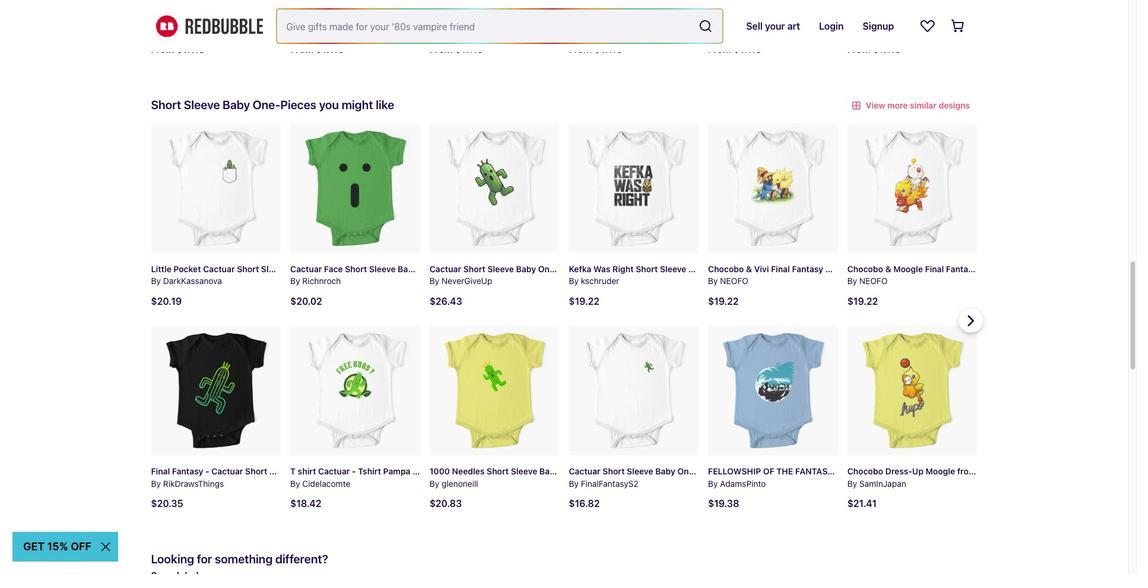 Task type: vqa. For each thing, say whether or not it's contained in the screenshot.


Task type: describe. For each thing, give the bounding box(es) containing it.
birds and balloons
[[709, 24, 783, 34]]

piece inside cactuar short sleeve baby one-piece by finalfantasys2
[[698, 467, 720, 477]]

by saminjapan
[[848, 479, 907, 489]]

$17.16 for birds and balloons
[[734, 44, 762, 55]]

short inside chocobo & moogle final fantasy short sleeve baby one-piece by neofo
[[980, 264, 1002, 274]]

fantasy inside final fantasy - cactuar short sleeve baby one-piece by rikdrawsthings
[[172, 467, 203, 477]]

fantasy
[[796, 467, 834, 477]]

from $17.16 for birds and balloons
[[709, 44, 762, 55]]

pocket for little pocket cactuar
[[174, 24, 201, 34]]

cactuar inside little pocket cactuar short sleeve baby one-piece by darkkassanova
[[203, 264, 235, 274]]

$20.83
[[430, 499, 462, 510]]

glenoneill
[[442, 479, 479, 489]]

item preview, little pocket cactuar designed and sold by darkkassanova. image for $20.19
[[151, 123, 281, 253]]

sleeve inside "chocobo & vivi final fantasy 9 short sleeve baby one-piece by neofo"
[[858, 264, 884, 274]]

item preview, fellowship of the fantasy designed and sold by adamspinto. image
[[709, 326, 838, 456]]

final for $19.38
[[771, 264, 790, 274]]

by inside little pocket cactuar short sleeve baby one-piece by darkkassanova
[[151, 276, 161, 286]]

pocket for little pocket cactuar short sleeve baby one-piece by darkkassanova
[[174, 264, 201, 274]]

baby inside cactuar short sleeve baby one-piece by nevergiveup
[[516, 264, 536, 274]]

cactuar face short sleeve baby one-piece by richnroch
[[290, 264, 462, 286]]

short inside 1000 needles short sleeve baby one-piece by glenoneill
[[487, 467, 509, 477]]

by inside fellowship of the fantasy short sleeve baby one-piece by adamspinto
[[709, 479, 718, 489]]

piece inside fellowship of the fantasy short sleeve baby one-piece by adamspinto
[[931, 467, 953, 477]]

$16.82
[[569, 499, 600, 510]]

$19.22 for $19.38
[[709, 296, 739, 307]]

item preview, harvest moon designed and sold by darkkassanova. image
[[430, 0, 560, 13]]

item preview, 1000 needles designed and sold by glenoneill. image
[[430, 326, 560, 456]]

-
[[205, 467, 209, 477]]

sleeve inside cactuar short sleeve baby one-piece by finalfantasys2
[[627, 467, 654, 477]]

sleeve inside chocobo & moogle final fantasy short sleeve baby one-piece by neofo
[[1004, 264, 1031, 274]]

piece inside "chocobo & vivi final fantasy 9 short sleeve baby one-piece by neofo"
[[928, 264, 950, 274]]

of
[[764, 467, 775, 477]]

short inside final fantasy - cactuar short sleeve baby one-piece by rikdrawsthings
[[245, 467, 267, 477]]

final for $21.41
[[926, 264, 945, 274]]

and
[[731, 24, 746, 34]]

by cidelacomte
[[290, 479, 351, 489]]

$20.02
[[290, 296, 322, 307]]

fantasy for $21.41
[[947, 264, 978, 274]]

sleeve inside 1000 needles short sleeve baby one-piece by glenoneill
[[511, 467, 538, 477]]

by inside cactuar face short sleeve baby one-piece by richnroch
[[290, 276, 300, 286]]

one- inside 1000 needles short sleeve baby one-piece by glenoneill
[[562, 467, 582, 477]]

by inside cactuar short sleeve baby one-piece by finalfantasys2
[[569, 479, 579, 489]]

4 $17.16 from the left
[[595, 44, 623, 55]]

needles
[[452, 467, 485, 477]]

baby inside kefka was right short sleeve baby one-piece by kschruder
[[689, 264, 709, 274]]

item preview, t shirt cactuar - tshirt pampa  - tshirt kyactus designed and sold by cidelacomte. image
[[290, 326, 420, 456]]

$17.16 for little pocket cactuar
[[177, 44, 205, 55]]

creeper
[[343, 24, 375, 34]]

baby inside little pocket cactuar short sleeve baby one-piece by darkkassanova
[[290, 264, 310, 274]]

little for little pocket creeper
[[290, 24, 311, 34]]

$20.35
[[151, 499, 183, 510]]

$18.42
[[290, 499, 322, 510]]

balloons
[[748, 24, 783, 34]]

right
[[613, 264, 634, 274]]

item preview, little pocket creeper designed and sold by darkkassanova. image
[[290, 0, 420, 13]]

sleeve inside cactuar face short sleeve baby one-piece by richnroch
[[369, 264, 396, 274]]

kefka was right short sleeve baby one-piece by kschruder
[[569, 264, 753, 286]]

final fantasy - cactuar short sleeve baby one-piece by rikdrawsthings
[[151, 467, 362, 489]]

short inside fellowship of the fantasy short sleeve baby one-piece by adamspinto
[[836, 467, 858, 477]]

cactuar short sleeve baby one-piece by finalfantasys2
[[569, 467, 720, 489]]

richnroch
[[303, 276, 341, 286]]

baby inside fellowship of the fantasy short sleeve baby one-piece by adamspinto
[[888, 467, 908, 477]]

item preview, bad cook mage designed and sold by darkkassanova. image
[[569, 0, 699, 13]]

nevergiveup
[[442, 276, 493, 286]]

chocobo for $21.41
[[848, 264, 884, 274]]

piece inside chocobo & moogle final fantasy short sleeve baby one-piece by neofo
[[1075, 264, 1097, 274]]

item preview, cactuar designed and sold by nevergiveup. image
[[430, 123, 560, 253]]

$17.16 for little pocket creeper
[[316, 44, 344, 55]]

cidelacomte
[[303, 479, 351, 489]]

like
[[376, 98, 394, 112]]

from for birds and balloons
[[709, 44, 732, 55]]

short inside kefka was right short sleeve baby one-piece by kschruder
[[636, 264, 658, 274]]

piece inside little pocket cactuar short sleeve baby one-piece by darkkassanova
[[332, 264, 354, 274]]

short inside "chocobo & vivi final fantasy 9 short sleeve baby one-piece by neofo"
[[833, 264, 856, 274]]

by inside kefka was right short sleeve baby one-piece by kschruder
[[569, 276, 579, 286]]

chocobo & moogle final fantasy short sleeve baby one-piece by neofo
[[848, 264, 1097, 286]]

baby inside cactuar short sleeve baby one-piece by finalfantasys2
[[656, 467, 676, 477]]

piece inside final fantasy - cactuar short sleeve baby one-piece by rikdrawsthings
[[340, 467, 362, 477]]

item preview, chocobo & vivi final fantasy 9 designed and sold by neofo. image
[[709, 123, 838, 253]]

item preview, little pocket cactuar designed and sold by darkkassanova. image for from $17.16
[[151, 0, 281, 13]]

from for little pocket creeper
[[290, 44, 314, 55]]

chocobo for $19.38
[[709, 264, 744, 274]]

from $17.16 for little pocket cactuar
[[151, 44, 205, 55]]

& for $21.41
[[886, 264, 892, 274]]

saminjapan
[[860, 479, 907, 489]]

one- inside cactuar face short sleeve baby one-piece by richnroch
[[420, 264, 440, 274]]

fellowship
[[709, 467, 762, 477]]

little inside little pocket cactuar short sleeve baby one-piece by darkkassanova
[[151, 264, 172, 274]]

4 from $17.16 from the left
[[569, 44, 623, 55]]

by inside "chocobo & vivi final fantasy 9 short sleeve baby one-piece by neofo"
[[709, 276, 718, 286]]

stick
[[873, 24, 893, 34]]

one- inside fellowship of the fantasy short sleeve baby one-piece by adamspinto
[[911, 467, 931, 477]]

finalfantasys2
[[581, 479, 639, 489]]

item preview, cactuar designed and sold by finalfantasys2. image
[[569, 326, 699, 456]]

short inside cactuar short sleeve baby one-piece by nevergiveup
[[464, 264, 486, 274]]



Task type: locate. For each thing, give the bounding box(es) containing it.
2 $17.16 from the left
[[316, 44, 344, 55]]

item preview, chocobo dress-up moogle from final fantasy designed and sold by saminjapan. image
[[848, 326, 978, 456]]

kefka
[[569, 264, 592, 274]]

moogle
[[894, 264, 923, 274]]

adamspinto
[[721, 479, 766, 489]]

piece
[[332, 264, 354, 274], [440, 264, 462, 274], [559, 264, 581, 274], [731, 264, 753, 274], [928, 264, 950, 274], [1075, 264, 1097, 274], [340, 467, 362, 477], [582, 467, 604, 477], [698, 467, 720, 477], [931, 467, 953, 477]]

by inside cactuar short sleeve baby one-piece by nevergiveup
[[430, 276, 440, 286]]

2 from $17.16 from the left
[[290, 44, 344, 55]]

by inside chocobo & moogle final fantasy short sleeve baby one-piece by neofo
[[848, 276, 858, 286]]

pocket
[[174, 24, 201, 34], [313, 24, 340, 34], [174, 264, 201, 274]]

short
[[151, 98, 181, 112], [237, 264, 259, 274], [345, 264, 367, 274], [464, 264, 486, 274], [636, 264, 658, 274], [833, 264, 856, 274], [980, 264, 1002, 274], [245, 467, 267, 477], [487, 467, 509, 477], [603, 467, 625, 477], [836, 467, 858, 477]]

from $17.16 for shark stick man
[[848, 44, 901, 55]]

final up the "$20.35"
[[151, 467, 170, 477]]

looking for something different?
[[151, 553, 328, 567]]

final
[[771, 264, 790, 274], [926, 264, 945, 274], [151, 467, 170, 477]]

short inside little pocket cactuar short sleeve baby one-piece by darkkassanova
[[237, 264, 259, 274]]

sleeve
[[184, 98, 220, 112], [261, 264, 288, 274], [369, 264, 396, 274], [488, 264, 514, 274], [660, 264, 687, 274], [858, 264, 884, 274], [1004, 264, 1031, 274], [270, 467, 296, 477], [511, 467, 538, 477], [627, 467, 654, 477], [860, 467, 886, 477]]

from inside the from $17.16 link
[[569, 44, 592, 55]]

one- inside kefka was right short sleeve baby one-piece by kschruder
[[711, 264, 731, 274]]

1 from from the left
[[151, 44, 174, 55]]

1 item preview, little pocket cactuar designed and sold by darkkassanova. image from the top
[[151, 0, 281, 13]]

from $17.16 for harvest moon
[[430, 44, 483, 55]]

final inside "chocobo & vivi final fantasy 9 short sleeve baby one-piece by neofo"
[[771, 264, 790, 274]]

little pocket creeper
[[290, 24, 375, 34]]

1 chocobo from the left
[[709, 264, 744, 274]]

3 $17.16 from the left
[[455, 44, 483, 55]]

item preview, birds and balloons  designed and sold by darkkassanova. image
[[709, 0, 838, 13]]

darkkassanova
[[163, 276, 222, 286]]

fellowship of the fantasy short sleeve baby one-piece by adamspinto
[[709, 467, 953, 489]]

&
[[746, 264, 753, 274], [886, 264, 892, 274]]

2 horizontal spatial $19.22
[[848, 296, 878, 307]]

item preview, cactuar face designed and sold by richnroch. image
[[290, 123, 420, 253]]

kschruder
[[581, 276, 620, 286]]

baby
[[223, 98, 250, 112], [290, 264, 310, 274], [398, 264, 418, 274], [516, 264, 536, 274], [689, 264, 709, 274], [886, 264, 906, 274], [1033, 264, 1053, 274], [298, 467, 318, 477], [540, 467, 560, 477], [656, 467, 676, 477], [888, 467, 908, 477]]

cactuar inside cactuar face short sleeve baby one-piece by richnroch
[[290, 264, 322, 274]]

the
[[777, 467, 794, 477]]

2 horizontal spatial final
[[926, 264, 945, 274]]

$19.38
[[709, 499, 740, 510]]

$20.19
[[151, 296, 182, 307]]

might
[[342, 98, 373, 112]]

shark stick man
[[848, 24, 913, 34]]

item preview, kefka was right designed and sold by kschruder. image
[[569, 123, 699, 253]]

3 $19.22 from the left
[[848, 296, 878, 307]]

chocobo right 9
[[848, 264, 884, 274]]

fantasy for $19.38
[[793, 264, 824, 274]]

sleeve inside cactuar short sleeve baby one-piece by nevergiveup
[[488, 264, 514, 274]]

1 $19.22 from the left
[[569, 296, 600, 307]]

piece inside 1000 needles short sleeve baby one-piece by glenoneill
[[582, 467, 604, 477]]

by inside final fantasy - cactuar short sleeve baby one-piece by rikdrawsthings
[[151, 479, 161, 489]]

sleeve inside fellowship of the fantasy short sleeve baby one-piece by adamspinto
[[860, 467, 886, 477]]

neofo inside chocobo & moogle final fantasy short sleeve baby one-piece by neofo
[[860, 276, 888, 286]]

1 horizontal spatial fantasy
[[793, 264, 824, 274]]

$17.16
[[177, 44, 205, 55], [316, 44, 344, 55], [455, 44, 483, 55], [595, 44, 623, 55], [734, 44, 762, 55], [873, 44, 901, 55]]

from $17.16 down the little pocket cactuar
[[151, 44, 205, 55]]

face
[[324, 264, 343, 274]]

was
[[594, 264, 611, 274]]

from $17.16 down little pocket creeper
[[290, 44, 344, 55]]

rikdrawsthings
[[163, 479, 224, 489]]

4 from from the left
[[569, 44, 592, 55]]

item preview, chocobo & moogle final fantasy designed and sold by neofo. image
[[848, 123, 978, 253]]

1 horizontal spatial &
[[886, 264, 892, 274]]

one- inside cactuar short sleeve baby one-piece by nevergiveup
[[539, 264, 559, 274]]

chocobo left vivi
[[709, 264, 744, 274]]

piece inside kefka was right short sleeve baby one-piece by kschruder
[[731, 264, 753, 274]]

cactuar inside cactuar short sleeve baby one-piece by finalfantasys2
[[569, 467, 601, 477]]

2 item preview, little pocket cactuar designed and sold by darkkassanova. image from the top
[[151, 123, 281, 253]]

0 horizontal spatial neofo
[[721, 276, 749, 286]]

man
[[896, 24, 913, 34]]

None field
[[277, 10, 723, 43]]

final inside final fantasy - cactuar short sleeve baby one-piece by rikdrawsthings
[[151, 467, 170, 477]]

neofo inside "chocobo & vivi final fantasy 9 short sleeve baby one-piece by neofo"
[[721, 276, 749, 286]]

final right moogle
[[926, 264, 945, 274]]

& for $19.38
[[746, 264, 753, 274]]

6 from $17.16 from the left
[[848, 44, 901, 55]]

9
[[826, 264, 831, 274]]

$17.16 down the stick on the top of the page
[[873, 44, 901, 55]]

for
[[197, 553, 212, 567]]

0 horizontal spatial final
[[151, 467, 170, 477]]

something
[[215, 553, 273, 567]]

item preview, little pocket cactuar designed and sold by darkkassanova. image
[[151, 0, 281, 13], [151, 123, 281, 253]]

6 from from the left
[[848, 44, 871, 55]]

$17.16 for harvest moon
[[455, 44, 483, 55]]

fantasy left 9
[[793, 264, 824, 274]]

pocket for little pocket creeper
[[313, 24, 340, 34]]

fantasy inside chocobo & moogle final fantasy short sleeve baby one-piece by neofo
[[947, 264, 978, 274]]

1 horizontal spatial neofo
[[860, 276, 888, 286]]

piece inside cactuar short sleeve baby one-piece by nevergiveup
[[559, 264, 581, 274]]

one- inside final fantasy - cactuar short sleeve baby one-piece by rikdrawsthings
[[320, 467, 340, 477]]

& inside "chocobo & vivi final fantasy 9 short sleeve baby one-piece by neofo"
[[746, 264, 753, 274]]

1 from $17.16 from the left
[[151, 44, 205, 55]]

3 from from the left
[[430, 44, 453, 55]]

one- inside little pocket cactuar short sleeve baby one-piece by darkkassanova
[[312, 264, 332, 274]]

you
[[319, 98, 339, 112]]

from $17.16 down and
[[709, 44, 762, 55]]

vivi
[[755, 264, 769, 274]]

1 vertical spatial item preview, little pocket cactuar designed and sold by darkkassanova. image
[[151, 123, 281, 253]]

cactuar inside cactuar short sleeve baby one-piece by nevergiveup
[[430, 264, 462, 274]]

chocobo
[[709, 264, 744, 274], [848, 264, 884, 274]]

pocket inside little pocket cactuar short sleeve baby one-piece by darkkassanova
[[174, 264, 201, 274]]

shark
[[848, 24, 871, 34]]

from $17.16 link
[[569, 0, 699, 64]]

& inside chocobo & moogle final fantasy short sleeve baby one-piece by neofo
[[886, 264, 892, 274]]

$19.22
[[569, 296, 600, 307], [709, 296, 739, 307], [848, 296, 878, 307]]

5 from $17.16 from the left
[[709, 44, 762, 55]]

fantasy up rikdrawsthings
[[172, 467, 203, 477]]

2 $19.22 from the left
[[709, 296, 739, 307]]

baby inside chocobo & moogle final fantasy short sleeve baby one-piece by neofo
[[1033, 264, 1053, 274]]

short sleeve baby one-pieces you might like
[[151, 98, 394, 112]]

final right vivi
[[771, 264, 790, 274]]

pieces
[[281, 98, 317, 112]]

little for little pocket cactuar
[[151, 24, 172, 34]]

0 horizontal spatial fantasy
[[172, 467, 203, 477]]

fantasy inside "chocobo & vivi final fantasy 9 short sleeve baby one-piece by neofo"
[[793, 264, 824, 274]]

chocobo & vivi final fantasy 9 short sleeve baby one-piece by neofo
[[709, 264, 950, 286]]

2 & from the left
[[886, 264, 892, 274]]

harvest
[[430, 24, 461, 34]]

$17.16 down birds and balloons
[[734, 44, 762, 55]]

2 horizontal spatial fantasy
[[947, 264, 978, 274]]

1000
[[430, 467, 450, 477]]

baby inside "chocobo & vivi final fantasy 9 short sleeve baby one-piece by neofo"
[[886, 264, 906, 274]]

from for shark stick man
[[848, 44, 871, 55]]

cactuar inside final fantasy - cactuar short sleeve baby one-piece by rikdrawsthings
[[212, 467, 243, 477]]

one- inside "chocobo & vivi final fantasy 9 short sleeve baby one-piece by neofo"
[[908, 264, 928, 274]]

moon
[[463, 24, 486, 34]]

0 horizontal spatial chocobo
[[709, 264, 744, 274]]

from $17.16 down shark stick man
[[848, 44, 901, 55]]

harvest moon
[[430, 24, 486, 34]]

Search term search field
[[277, 10, 694, 43]]

1000 needles short sleeve baby one-piece by glenoneill
[[430, 467, 604, 489]]

short inside cactuar short sleeve baby one-piece by finalfantasys2
[[603, 467, 625, 477]]

$19.22 for $16.82
[[569, 296, 600, 307]]

different?
[[275, 553, 328, 567]]

baby inside cactuar face short sleeve baby one-piece by richnroch
[[398, 264, 418, 274]]

2 chocobo from the left
[[848, 264, 884, 274]]

6 $17.16 from the left
[[873, 44, 901, 55]]

from $17.16 down harvest moon at the top left of page
[[430, 44, 483, 55]]

from $17.16 for little pocket creeper
[[290, 44, 344, 55]]

sleeve inside little pocket cactuar short sleeve baby one-piece by darkkassanova
[[261, 264, 288, 274]]

5 from from the left
[[709, 44, 732, 55]]

piece inside cactuar face short sleeve baby one-piece by richnroch
[[440, 264, 462, 274]]

one- inside cactuar short sleeve baby one-piece by finalfantasys2
[[678, 467, 698, 477]]

redbubble logo image
[[156, 15, 263, 37]]

$17.16 down little pocket creeper
[[316, 44, 344, 55]]

little pocket cactuar short sleeve baby one-piece by darkkassanova
[[151, 264, 354, 286]]

$21.41
[[848, 499, 877, 510]]

1 $17.16 from the left
[[177, 44, 205, 55]]

little
[[151, 24, 172, 34], [290, 24, 311, 34], [151, 264, 172, 274]]

$17.16 down 'item preview, bad cook mage designed and sold by darkkassanova.' image
[[595, 44, 623, 55]]

sleeve inside kefka was right short sleeve baby one-piece by kschruder
[[660, 264, 687, 274]]

sleeve inside final fantasy - cactuar short sleeve baby one-piece by rikdrawsthings
[[270, 467, 296, 477]]

& left moogle
[[886, 264, 892, 274]]

little pocket cactuar
[[151, 24, 235, 34]]

2 from from the left
[[290, 44, 314, 55]]

from
[[151, 44, 174, 55], [290, 44, 314, 55], [430, 44, 453, 55], [569, 44, 592, 55], [709, 44, 732, 55], [848, 44, 871, 55]]

by inside 1000 needles short sleeve baby one-piece by glenoneill
[[430, 479, 440, 489]]

from for harvest moon
[[430, 44, 453, 55]]

fantasy right moogle
[[947, 264, 978, 274]]

baby inside 1000 needles short sleeve baby one-piece by glenoneill
[[540, 467, 560, 477]]

$26.43
[[430, 296, 462, 307]]

3 from $17.16 from the left
[[430, 44, 483, 55]]

1 horizontal spatial final
[[771, 264, 790, 274]]

chocobo inside chocobo & moogle final fantasy short sleeve baby one-piece by neofo
[[848, 264, 884, 274]]

by
[[151, 276, 161, 286], [290, 276, 300, 286], [430, 276, 440, 286], [569, 276, 579, 286], [709, 276, 718, 286], [848, 276, 858, 286], [151, 479, 161, 489], [290, 479, 300, 489], [430, 479, 440, 489], [569, 479, 579, 489], [709, 479, 718, 489], [848, 479, 858, 489]]

final inside chocobo & moogle final fantasy short sleeve baby one-piece by neofo
[[926, 264, 945, 274]]

0 horizontal spatial &
[[746, 264, 753, 274]]

chocobo inside "chocobo & vivi final fantasy 9 short sleeve baby one-piece by neofo"
[[709, 264, 744, 274]]

cactuar
[[203, 24, 235, 34], [203, 264, 235, 274], [290, 264, 322, 274], [430, 264, 462, 274], [212, 467, 243, 477], [569, 467, 601, 477]]

cactuar short sleeve baby one-piece by nevergiveup
[[430, 264, 581, 286]]

item preview, final fantasy - cactuar designed and sold by rikdrawsthings. image
[[151, 326, 281, 456]]

$17.16 for shark stick man
[[873, 44, 901, 55]]

5 $17.16 from the left
[[734, 44, 762, 55]]

& left vivi
[[746, 264, 753, 274]]

0 vertical spatial item preview, little pocket cactuar designed and sold by darkkassanova. image
[[151, 0, 281, 13]]

2 neofo from the left
[[860, 276, 888, 286]]

from $17.16 down 'item preview, bad cook mage designed and sold by darkkassanova.' image
[[569, 44, 623, 55]]

baby inside final fantasy - cactuar short sleeve baby one-piece by rikdrawsthings
[[298, 467, 318, 477]]

1 horizontal spatial $19.22
[[709, 296, 739, 307]]

$19.22 for $21.41
[[848, 296, 878, 307]]

0 horizontal spatial $19.22
[[569, 296, 600, 307]]

looking
[[151, 553, 194, 567]]

from $17.16
[[151, 44, 205, 55], [290, 44, 344, 55], [430, 44, 483, 55], [569, 44, 623, 55], [709, 44, 762, 55], [848, 44, 901, 55]]

short inside cactuar face short sleeve baby one-piece by richnroch
[[345, 264, 367, 274]]

birds
[[709, 24, 729, 34]]

fantasy
[[793, 264, 824, 274], [947, 264, 978, 274], [172, 467, 203, 477]]

$17.16 down moon
[[455, 44, 483, 55]]

1 & from the left
[[746, 264, 753, 274]]

1 horizontal spatial chocobo
[[848, 264, 884, 274]]

one-
[[253, 98, 281, 112], [312, 264, 332, 274], [420, 264, 440, 274], [539, 264, 559, 274], [711, 264, 731, 274], [908, 264, 928, 274], [1055, 264, 1075, 274], [320, 467, 340, 477], [562, 467, 582, 477], [678, 467, 698, 477], [911, 467, 931, 477]]

one- inside chocobo & moogle final fantasy short sleeve baby one-piece by neofo
[[1055, 264, 1075, 274]]

neofo
[[721, 276, 749, 286], [860, 276, 888, 286]]

1 neofo from the left
[[721, 276, 749, 286]]

$17.16 down the little pocket cactuar
[[177, 44, 205, 55]]

from for little pocket cactuar
[[151, 44, 174, 55]]



